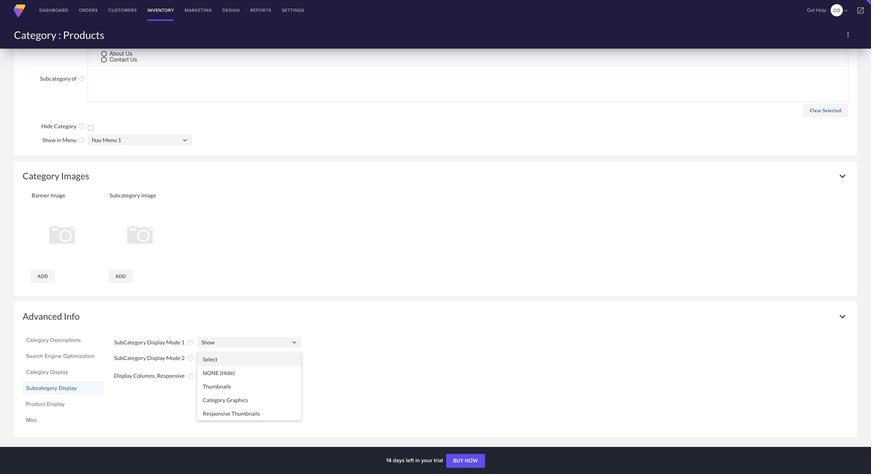 Task type: describe. For each thing, give the bounding box(es) containing it.
product display
[[26, 400, 65, 408]]

hide category help_outline
[[41, 123, 85, 130]]

customers
[[108, 7, 137, 14]]

more_vert button
[[842, 28, 856, 42]]

mode for subcategory display mode 2 help_outline
[[166, 355, 181, 362]]

add link for subcategory
[[109, 270, 133, 284]]

category inside hide category help_outline
[[54, 123, 77, 130]]

us for about us
[[126, 51, 133, 57]]

subcategory for subcategory display mode 1 help_outline
[[114, 339, 146, 346]]

category display link
[[26, 367, 101, 379]]

help_outline inside hide category help_outline
[[78, 123, 85, 130]]

mode for subcategory display mode 1 help_outline
[[166, 339, 181, 346]]

contact us
[[110, 57, 137, 63]]

contact
[[110, 57, 129, 63]]

orders
[[79, 7, 98, 14]]

marketing
[[185, 7, 212, 14]]

subcategory for subcategory of help_outline
[[40, 75, 71, 82]]

category display
[[26, 368, 68, 376]]

search engine optimization link
[[26, 351, 101, 363]]

of
[[72, 75, 77, 82]]

category for category name help_outline
[[38, 24, 61, 31]]

in inside show in menu help_outline
[[57, 137, 61, 143]]

 link
[[851, 0, 872, 21]]

help_outline inside * id help_outline 136
[[78, 8, 85, 15]]

help
[[817, 7, 827, 13]]

clear
[[811, 108, 822, 113]]

category for category graphics
[[203, 397, 226, 404]]

none (hide)
[[203, 370, 235, 377]]

category name help_outline
[[37, 24, 85, 31]]

help_outline inside subcategory of help_outline
[[78, 75, 85, 82]]

product display link
[[26, 399, 101, 411]]

get
[[808, 7, 816, 13]]

menu
[[62, 137, 77, 143]]

category descriptions link
[[26, 335, 101, 347]]

get help
[[808, 7, 827, 13]]

settings
[[282, 7, 305, 14]]

hide
[[41, 123, 53, 130]]

* id help_outline 136
[[68, 8, 97, 15]]

optimization
[[63, 352, 94, 360]]

search
[[26, 352, 43, 360]]

display for product display
[[47, 400, 65, 408]]

dashboard
[[39, 7, 69, 14]]

 for help_outline
[[181, 137, 189, 144]]

none
[[203, 370, 219, 377]]

select
[[203, 356, 218, 363]]

1 horizontal spatial responsive
[[203, 411, 231, 417]]

responsive thumbnails
[[203, 411, 260, 417]]

subcategory display
[[26, 384, 77, 392]]

buy
[[454, 458, 464, 464]]

display for subcategory display mode 1 help_outline
[[147, 339, 165, 346]]

category images
[[23, 170, 89, 182]]

show in menu help_outline
[[42, 137, 85, 144]]

left
[[406, 457, 414, 465]]

:
[[58, 29, 61, 41]]

display for subcategory display
[[59, 384, 77, 392]]

info
[[64, 311, 80, 322]]

graphics
[[227, 397, 248, 404]]

0 horizontal spatial thumbnails
[[203, 384, 231, 390]]

display columns, responsive help_outline
[[114, 373, 194, 380]]

banner
[[32, 192, 49, 199]]

selected
[[823, 108, 842, 113]]

co 
[[834, 7, 850, 14]]

descriptions
[[50, 336, 81, 344]]

image for banner image
[[51, 192, 65, 199]]

subcategory display link
[[26, 383, 101, 395]]

1
[[182, 339, 185, 346]]

2
[[182, 355, 185, 362]]

category for category images
[[23, 170, 59, 182]]

trial
[[434, 457, 444, 465]]

about us
[[110, 51, 133, 57]]

misc link
[[26, 415, 101, 427]]

search engine optimization
[[26, 352, 94, 360]]

us for contact us
[[130, 57, 137, 63]]

display inside display columns, responsive help_outline
[[114, 373, 132, 379]]

buy now
[[454, 458, 478, 464]]

products
[[63, 29, 104, 41]]

(hide)
[[220, 370, 235, 377]]



Task type: locate. For each thing, give the bounding box(es) containing it.
0 vertical spatial expand_more
[[837, 170, 849, 182]]

1 horizontal spatial image
[[141, 192, 156, 199]]

0 horizontal spatial 
[[181, 137, 189, 144]]

1 vertical spatial thumbnails
[[232, 411, 260, 417]]

help_outline up show in menu help_outline
[[78, 123, 85, 130]]

display for category display
[[50, 368, 68, 376]]

display down subcategory display mode 1 help_outline
[[147, 355, 165, 362]]

category for category : products
[[14, 29, 56, 41]]

us
[[126, 51, 133, 57], [130, 57, 137, 63]]

expand_more for advanced info
[[837, 311, 849, 323]]

add for banner
[[38, 274, 48, 279]]

mode
[[166, 339, 181, 346], [166, 355, 181, 362]]

help_outline right of
[[78, 75, 85, 82]]

more_vert
[[845, 31, 853, 39]]

display inside subcategory display mode 1 help_outline
[[147, 339, 165, 346]]

display up subcategory display mode 2 help_outline
[[147, 339, 165, 346]]

1 expand_more from the top
[[837, 170, 849, 182]]

2 mode from the top
[[166, 355, 181, 362]]

subcategory for subcategory display
[[26, 384, 57, 392]]

category up search
[[26, 336, 49, 344]]

help_outline inside subcategory display mode 1 help_outline
[[187, 339, 194, 346]]

subcategory image
[[110, 192, 156, 199]]

0 vertical spatial thumbnails
[[203, 384, 231, 390]]

buy now link
[[447, 455, 485, 469]]

subcategory inside subcategory display mode 1 help_outline
[[114, 339, 146, 346]]

subcategory inside subcategory display mode 2 help_outline
[[114, 355, 146, 362]]

2 expand_more from the top
[[837, 311, 849, 323]]

misc
[[26, 416, 37, 424]]

in
[[57, 137, 61, 143], [416, 457, 420, 465]]

now
[[465, 458, 478, 464]]

14 days left in your trial
[[386, 457, 445, 465]]


[[844, 8, 850, 14]]

add
[[38, 274, 48, 279], [116, 274, 126, 279]]

subcategory display mode 2 help_outline
[[114, 355, 194, 362]]

help_outline inside show in menu help_outline
[[78, 137, 85, 144]]

0 vertical spatial in
[[57, 137, 61, 143]]

days
[[393, 457, 405, 465]]

1 horizontal spatial add
[[116, 274, 126, 279]]

2 add from the left
[[116, 274, 126, 279]]

us right about
[[126, 51, 133, 57]]

1 vertical spatial mode
[[166, 355, 181, 362]]

add link
[[31, 270, 55, 284], [109, 270, 133, 284]]

2 add link from the left
[[109, 270, 133, 284]]

product
[[26, 400, 45, 408]]

category left :
[[14, 29, 56, 41]]

1 horizontal spatial 
[[291, 339, 298, 347]]

responsive inside display columns, responsive help_outline
[[157, 373, 185, 379]]


[[181, 137, 189, 144], [291, 339, 298, 347]]

category : products
[[14, 29, 104, 41]]

id
[[71, 8, 77, 15]]

1 vertical spatial subcategory
[[114, 355, 146, 362]]

help_outline right name
[[78, 24, 85, 31]]

None number field
[[197, 369, 302, 383]]

0 vertical spatial responsive
[[157, 373, 185, 379]]

0 horizontal spatial image
[[51, 192, 65, 199]]

in right the show
[[57, 137, 61, 143]]

add link for banner
[[31, 270, 55, 284]]

co
[[834, 7, 841, 13]]

category for category descriptions
[[26, 336, 49, 344]]

category down search
[[26, 368, 49, 376]]

*
[[68, 9, 70, 15]]

mode inside subcategory display mode 2 help_outline
[[166, 355, 181, 362]]

name
[[62, 24, 77, 31]]

display inside subcategory display mode 2 help_outline
[[147, 355, 165, 362]]

help_outline right menu
[[78, 137, 85, 144]]

0 horizontal spatial responsive
[[157, 373, 185, 379]]

1 vertical spatial expand_more
[[837, 311, 849, 323]]

0 horizontal spatial add
[[38, 274, 48, 279]]

responsive
[[157, 373, 185, 379], [203, 411, 231, 417]]

help_outline left none
[[187, 373, 194, 380]]

category up banner
[[23, 170, 59, 182]]

subcategory for subcategory display mode 2 help_outline
[[114, 355, 146, 362]]

2 vertical spatial subcategory
[[26, 384, 57, 392]]

mode inside subcategory display mode 1 help_outline
[[166, 339, 181, 346]]

1 horizontal spatial in
[[416, 457, 420, 465]]

inventory
[[148, 7, 174, 14]]

advanced info
[[23, 311, 80, 322]]

subcategory of help_outline
[[40, 75, 85, 82]]

images
[[61, 170, 89, 182]]

image
[[51, 192, 65, 199], [141, 192, 156, 199]]

category for category display
[[26, 368, 49, 376]]

dashboard link
[[34, 0, 74, 21]]

1 subcategory from the top
[[114, 339, 146, 346]]

thumbnails
[[203, 384, 231, 390], [232, 411, 260, 417]]

14
[[386, 457, 392, 465]]

category inside category name help_outline
[[38, 24, 61, 31]]

engine
[[45, 352, 62, 360]]

2 image from the left
[[141, 192, 156, 199]]

clear selected link
[[804, 104, 849, 118]]

category down dashboard link at the left top of page
[[38, 24, 61, 31]]

2 subcategory from the top
[[114, 355, 146, 362]]

1 vertical spatial in
[[416, 457, 420, 465]]

category descriptions
[[26, 336, 81, 344]]

None text field
[[88, 135, 192, 145]]

display
[[147, 339, 165, 346], [147, 355, 165, 362], [50, 368, 68, 376], [114, 373, 132, 379], [59, 384, 77, 392], [47, 400, 65, 408]]

about
[[110, 51, 124, 57]]

1 horizontal spatial add link
[[109, 270, 133, 284]]

image for subcategory image
[[141, 192, 156, 199]]

subcategory display mode 1 help_outline
[[114, 339, 194, 346]]


[[857, 6, 866, 15]]

1 vertical spatial 
[[291, 339, 298, 347]]

expand_more
[[837, 170, 849, 182], [837, 311, 849, 323]]

clear selected
[[811, 108, 842, 113]]

mode left 1
[[166, 339, 181, 346]]

0 horizontal spatial in
[[57, 137, 61, 143]]

expand_more for category images
[[837, 170, 849, 182]]

show
[[42, 137, 56, 143]]

help_outline right 1
[[187, 339, 194, 346]]

help_outline inside category name help_outline
[[78, 24, 85, 31]]

0 vertical spatial subcategory
[[114, 339, 146, 346]]

display down 'search engine optimization'
[[50, 368, 68, 376]]

subcategory inside subcategory of help_outline
[[40, 75, 71, 82]]

responsive down 2
[[157, 373, 185, 379]]

category
[[38, 24, 61, 31], [14, 29, 56, 41], [54, 123, 77, 130], [23, 170, 59, 182], [26, 336, 49, 344], [26, 368, 49, 376], [203, 397, 226, 404]]

136
[[88, 8, 97, 15]]

in right left in the left of the page
[[416, 457, 420, 465]]

0 vertical spatial 
[[181, 137, 189, 144]]

0 horizontal spatial add link
[[31, 270, 55, 284]]

subcategory up subcategory display mode 2 help_outline
[[114, 339, 146, 346]]

subcategory
[[40, 75, 71, 82], [110, 192, 140, 199], [26, 384, 57, 392]]

help_outline
[[78, 8, 85, 15], [78, 24, 85, 31], [78, 75, 85, 82], [78, 123, 85, 130], [78, 137, 85, 144], [187, 339, 194, 346], [187, 355, 194, 362], [187, 373, 194, 380]]

category graphics
[[203, 397, 248, 404]]

thumbnails down graphics
[[232, 411, 260, 417]]

1 vertical spatial responsive
[[203, 411, 231, 417]]

0 vertical spatial subcategory
[[40, 75, 71, 82]]

display down category display link
[[59, 384, 77, 392]]

columns,
[[133, 373, 156, 379]]

1 image from the left
[[51, 192, 65, 199]]

display for subcategory display mode 2 help_outline
[[147, 355, 165, 362]]

subcategory for subcategory image
[[110, 192, 140, 199]]

help_outline right 2
[[187, 355, 194, 362]]

banner image
[[32, 192, 65, 199]]

1 mode from the top
[[166, 339, 181, 346]]

your
[[422, 457, 433, 465]]

reports
[[250, 7, 272, 14]]

 for 1
[[291, 339, 298, 347]]

None text field
[[197, 337, 302, 348]]

subcategory up columns,
[[114, 355, 146, 362]]

display down "subcategory display"
[[47, 400, 65, 408]]

category up responsive thumbnails
[[203, 397, 226, 404]]

1 horizontal spatial thumbnails
[[232, 411, 260, 417]]

help_outline inside subcategory display mode 2 help_outline
[[187, 355, 194, 362]]

help_outline right id
[[78, 8, 85, 15]]

design
[[223, 7, 240, 14]]

responsive down category graphics
[[203, 411, 231, 417]]

1 add from the left
[[38, 274, 48, 279]]

0 vertical spatial mode
[[166, 339, 181, 346]]

help_outline inside display columns, responsive help_outline
[[187, 373, 194, 380]]

display left columns,
[[114, 373, 132, 379]]

us right the contact
[[130, 57, 137, 63]]

category up show in menu help_outline
[[54, 123, 77, 130]]

mode left 2
[[166, 355, 181, 362]]

thumbnails down none (hide)
[[203, 384, 231, 390]]

1 add link from the left
[[31, 270, 55, 284]]

1 vertical spatial subcategory
[[110, 192, 140, 199]]

advanced
[[23, 311, 62, 322]]

add for subcategory
[[116, 274, 126, 279]]



Task type: vqa. For each thing, say whether or not it's contained in the screenshot.
middle Price
no



